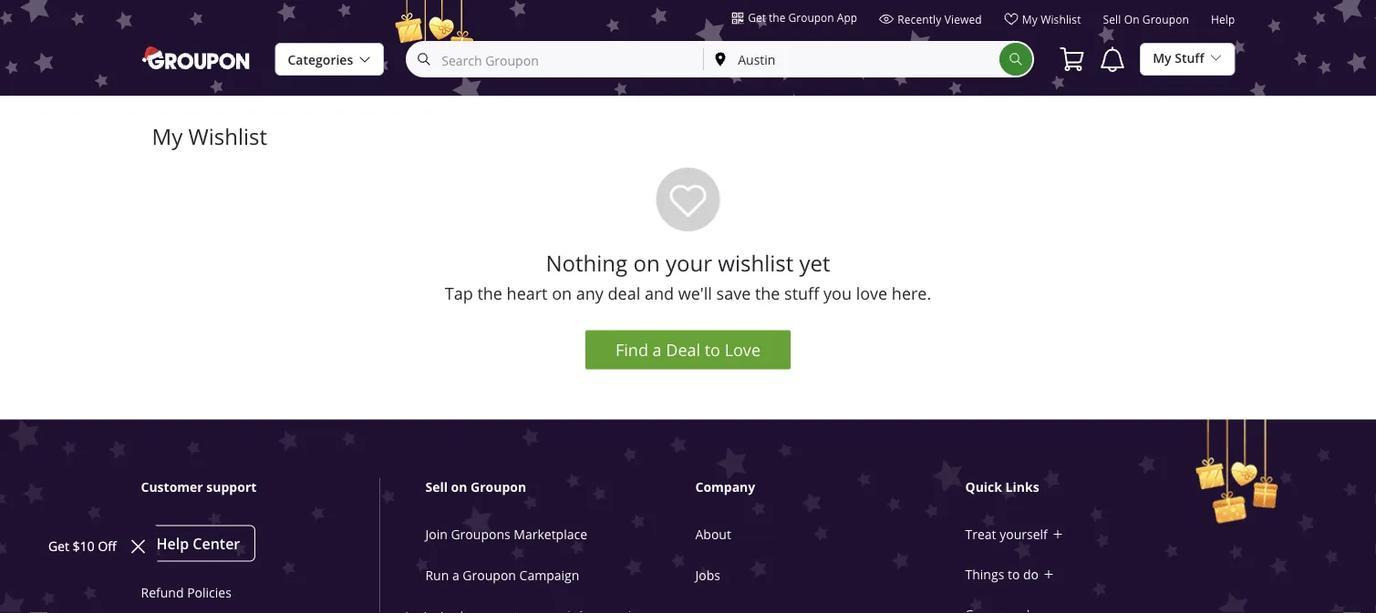 Task type: describe. For each thing, give the bounding box(es) containing it.
get the groupon app
[[748, 10, 857, 25]]

treat yourself
[[965, 526, 1048, 543]]

join
[[425, 527, 448, 544]]

1 horizontal spatial wishlist
[[1041, 12, 1081, 26]]

policies
[[187, 585, 232, 602]]

quick links
[[965, 478, 1039, 496]]

things
[[965, 566, 1004, 583]]

support
[[206, 478, 257, 496]]

save
[[716, 283, 751, 305]]

on up and
[[633, 249, 660, 278]]

campaign
[[519, 568, 579, 585]]

groupon for sell on groupon heading
[[471, 478, 526, 496]]

find
[[616, 339, 648, 361]]

tap
[[445, 283, 473, 305]]

stuff
[[1175, 50, 1204, 67]]

the inside 'button'
[[769, 10, 786, 25]]

things to do
[[965, 566, 1039, 583]]

a for run
[[452, 568, 459, 585]]

deal
[[666, 339, 700, 361]]

customer support
[[141, 478, 257, 496]]

my wishlist link
[[1004, 12, 1081, 34]]

refund
[[141, 585, 184, 602]]

run a groupon campaign link
[[425, 568, 579, 585]]

yourself
[[1000, 526, 1048, 543]]

quick
[[965, 478, 1002, 496]]

a for find
[[653, 339, 662, 361]]

viewed
[[945, 12, 982, 26]]

Austin search field
[[704, 43, 1000, 76]]

find a deal to love
[[616, 339, 761, 361]]

help center link
[[141, 526, 256, 562]]

sell on groupon for sell on groupon heading
[[425, 478, 526, 496]]

find a deal to love link
[[586, 331, 791, 370]]

1 vertical spatial my wishlist
[[152, 122, 267, 151]]

categories button
[[275, 43, 384, 77]]

links
[[1006, 478, 1039, 496]]

1 horizontal spatial to
[[1008, 566, 1020, 583]]

do
[[1023, 566, 1039, 583]]

sell on groupon for sell on groupon "link"
[[1103, 12, 1189, 27]]

wishlist
[[718, 249, 794, 278]]

the down wishlist
[[755, 283, 780, 305]]

app
[[837, 10, 857, 25]]

my stuff button
[[1140, 42, 1235, 76]]

love
[[725, 339, 761, 361]]

0 vertical spatial my
[[1022, 12, 1038, 26]]

the right tap
[[477, 283, 502, 305]]

help center
[[156, 534, 240, 554]]

about link
[[695, 527, 731, 544]]

get the groupon app button
[[732, 9, 857, 26]]



Task type: locate. For each thing, give the bounding box(es) containing it.
0 vertical spatial my wishlist
[[1022, 12, 1081, 26]]

0 vertical spatial to
[[705, 339, 720, 361]]

stuff
[[784, 283, 819, 305]]

help for help center
[[156, 534, 189, 554]]

0 horizontal spatial to
[[705, 339, 720, 361]]

help for help link
[[1211, 12, 1235, 27]]

company
[[695, 478, 755, 496]]

recently
[[898, 12, 942, 26]]

on up notifications inbox 'icon' at top
[[1124, 12, 1140, 27]]

wishlist down groupon image
[[188, 122, 267, 151]]

run
[[425, 568, 449, 585]]

sell inside sell on groupon heading
[[425, 478, 448, 496]]

join groupons marketplace link
[[425, 527, 587, 544]]

0 vertical spatial sell
[[1103, 12, 1121, 27]]

heart
[[507, 283, 548, 305]]

1 vertical spatial wishlist
[[188, 122, 267, 151]]

sell on groupon up groupons at the bottom of the page
[[425, 478, 526, 496]]

customer support heading
[[141, 478, 380, 497]]

2 vertical spatial my
[[152, 122, 183, 151]]

sell inside sell on groupon "link"
[[1103, 12, 1121, 27]]

sell on groupon inside heading
[[425, 478, 526, 496]]

help inside 'help center' link
[[156, 534, 189, 554]]

categories
[[288, 52, 353, 68]]

a
[[653, 339, 662, 361], [452, 568, 459, 585]]

here.
[[892, 283, 931, 305]]

notifications inbox image
[[1098, 45, 1127, 74]]

join groupons marketplace
[[425, 527, 587, 544]]

sell for sell on groupon "link"
[[1103, 12, 1121, 27]]

my down groupon image
[[152, 122, 183, 151]]

sell
[[1103, 12, 1121, 27], [425, 478, 448, 496]]

groupon inside 'button'
[[788, 10, 834, 25]]

jobs link
[[695, 568, 720, 585]]

and
[[645, 283, 674, 305]]

1 vertical spatial sell on groupon
[[425, 478, 526, 496]]

recently viewed link
[[879, 12, 982, 34]]

1 horizontal spatial help
[[1211, 12, 1235, 27]]

1 vertical spatial my
[[1153, 50, 1172, 67]]

company heading
[[695, 478, 969, 497]]

yet
[[799, 249, 830, 278]]

help up my stuff button
[[1211, 12, 1235, 27]]

a right run
[[452, 568, 459, 585]]

0 vertical spatial wishlist
[[1041, 12, 1081, 26]]

my stuff
[[1153, 50, 1204, 67]]

sell up notifications inbox 'icon' at top
[[1103, 12, 1121, 27]]

wishlist left sell on groupon "link"
[[1041, 12, 1081, 26]]

1 vertical spatial a
[[452, 568, 459, 585]]

groupon down groupons at the bottom of the page
[[463, 568, 516, 585]]

1 horizontal spatial my wishlist
[[1022, 12, 1081, 26]]

0 horizontal spatial a
[[452, 568, 459, 585]]

we'll
[[678, 283, 712, 305]]

get
[[748, 10, 766, 25]]

2 horizontal spatial my
[[1153, 50, 1172, 67]]

1 horizontal spatial sell on groupon
[[1103, 12, 1189, 27]]

help link
[[1211, 12, 1235, 34]]

0 horizontal spatial my
[[152, 122, 183, 151]]

your
[[666, 249, 712, 278]]

nothing
[[546, 249, 628, 278]]

a right find
[[653, 339, 662, 361]]

groupon inside "link"
[[1143, 12, 1189, 27]]

1 vertical spatial help
[[156, 534, 189, 554]]

0 horizontal spatial sell
[[425, 478, 448, 496]]

1 horizontal spatial my
[[1022, 12, 1038, 26]]

deal
[[608, 283, 640, 305]]

sell on groupon heading
[[425, 478, 699, 497]]

to left do
[[1008, 566, 1020, 583]]

groupon for run a groupon campaign link
[[463, 568, 516, 585]]

groupon inside heading
[[471, 478, 526, 496]]

you
[[824, 283, 852, 305]]

sell up join
[[425, 478, 448, 496]]

treat
[[965, 526, 996, 543]]

groupon up 'join groupons marketplace' in the left bottom of the page
[[471, 478, 526, 496]]

groupon left app
[[788, 10, 834, 25]]

to right "deal"
[[705, 339, 720, 361]]

run a groupon campaign
[[425, 568, 579, 585]]

sell on groupon link
[[1103, 12, 1189, 34]]

center
[[193, 534, 240, 554]]

help
[[1211, 12, 1235, 27], [156, 534, 189, 554]]

1 vertical spatial sell
[[425, 478, 448, 496]]

on
[[1124, 12, 1140, 27], [633, 249, 660, 278], [552, 283, 572, 305], [451, 478, 467, 496]]

customer
[[141, 478, 203, 496]]

my up 'search' icon at the right top
[[1022, 12, 1038, 26]]

on inside heading
[[451, 478, 467, 496]]

search element
[[1000, 43, 1033, 76]]

groupons
[[451, 527, 510, 544]]

0 horizontal spatial sell on groupon
[[425, 478, 526, 496]]

groupon for sell on groupon "link"
[[1143, 12, 1189, 27]]

my left stuff
[[1153, 50, 1172, 67]]

quick links heading
[[965, 478, 1239, 497]]

marketplace
[[514, 527, 587, 544]]

about
[[695, 527, 731, 544]]

search image
[[1009, 52, 1023, 67]]

1 horizontal spatial sell
[[1103, 12, 1121, 27]]

0 horizontal spatial help
[[156, 534, 189, 554]]

love
[[856, 283, 888, 305]]

on up groupons at the bottom of the page
[[451, 478, 467, 496]]

groupon
[[788, 10, 834, 25], [1143, 12, 1189, 27], [471, 478, 526, 496], [463, 568, 516, 585]]

wishlist
[[1041, 12, 1081, 26], [188, 122, 267, 151]]

1 vertical spatial to
[[1008, 566, 1020, 583]]

0 horizontal spatial my wishlist
[[152, 122, 267, 151]]

the
[[769, 10, 786, 25], [477, 283, 502, 305], [755, 283, 780, 305]]

refund policies link
[[141, 585, 232, 602]]

help left center
[[156, 534, 189, 554]]

sell on groupon
[[1103, 12, 1189, 27], [425, 478, 526, 496]]

1 horizontal spatial a
[[653, 339, 662, 361]]

recently viewed
[[898, 12, 982, 26]]

sell on groupon up my stuff
[[1103, 12, 1189, 27]]

on left any
[[552, 283, 572, 305]]

sell for sell on groupon heading
[[425, 478, 448, 496]]

any
[[576, 283, 604, 305]]

0 vertical spatial sell on groupon
[[1103, 12, 1189, 27]]

refund policies
[[141, 585, 232, 602]]

my inside button
[[1153, 50, 1172, 67]]

the right get
[[769, 10, 786, 25]]

my
[[1022, 12, 1038, 26], [1153, 50, 1172, 67], [152, 122, 183, 151]]

groupon image
[[141, 45, 253, 71]]

my wishlist
[[1022, 12, 1081, 26], [152, 122, 267, 151]]

jobs
[[695, 568, 720, 585]]

0 vertical spatial help
[[1211, 12, 1235, 27]]

on inside "link"
[[1124, 12, 1140, 27]]

Search Groupon search field
[[406, 41, 1034, 78], [408, 43, 703, 76]]

0 horizontal spatial wishlist
[[188, 122, 267, 151]]

0 vertical spatial a
[[653, 339, 662, 361]]

groupon up my stuff
[[1143, 12, 1189, 27]]

nothing on your wishlist yet tap the heart on any deal and we'll save the stuff you love here.
[[445, 249, 931, 305]]

my wishlist down groupon image
[[152, 122, 267, 151]]

my wishlist up "search" 'element'
[[1022, 12, 1081, 26]]

to
[[705, 339, 720, 361], [1008, 566, 1020, 583]]



Task type: vqa. For each thing, say whether or not it's contained in the screenshot.
top MY
yes



